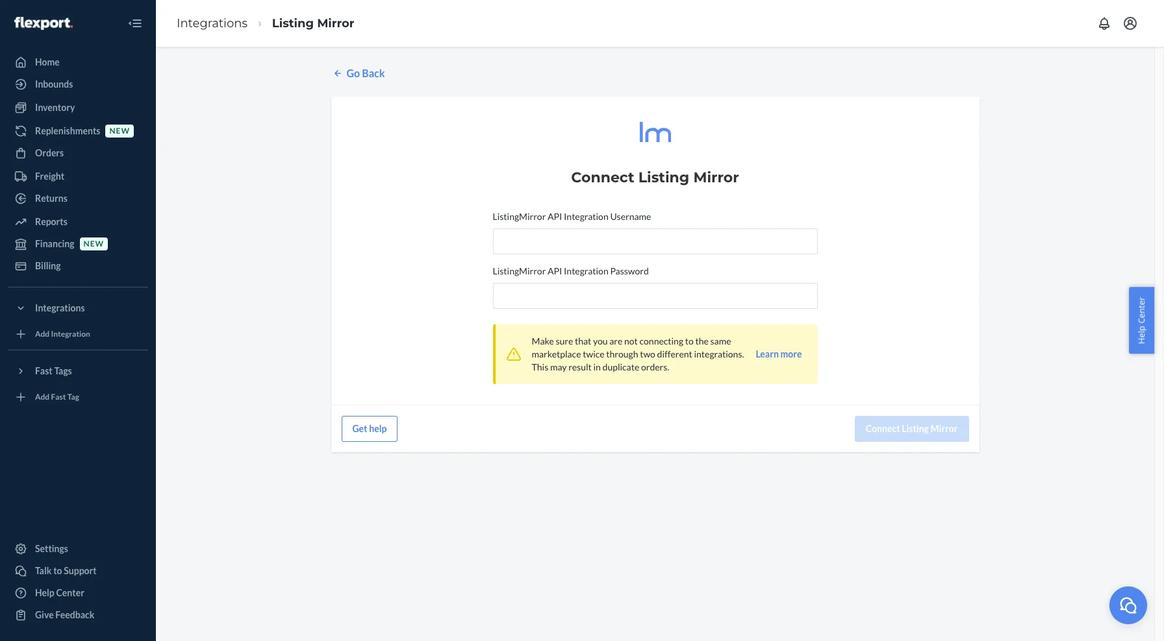 Task type: describe. For each thing, give the bounding box(es) containing it.
integrations inside integrations dropdown button
[[35, 303, 85, 314]]

fast tags
[[35, 366, 72, 377]]

give feedback
[[35, 610, 94, 621]]

settings link
[[8, 539, 148, 560]]

0 horizontal spatial connect
[[571, 169, 634, 186]]

go
[[347, 67, 360, 79]]

listing mirror
[[272, 16, 354, 30]]

this
[[532, 362, 548, 373]]

freight
[[35, 171, 64, 182]]

help inside button
[[1136, 326, 1148, 345]]

mirror inside button
[[931, 423, 958, 435]]

talk
[[35, 566, 52, 577]]

0 horizontal spatial center
[[56, 588, 84, 599]]

connecting
[[640, 336, 683, 347]]

fast inside "dropdown button"
[[35, 366, 52, 377]]

to inside make sure that you are not connecting to the same marketplace twice through two different integrations. this may result in duplicate orders.
[[685, 336, 694, 347]]

integrations link
[[177, 16, 248, 30]]

tags
[[54, 366, 72, 377]]

billing
[[35, 261, 61, 272]]

open notifications image
[[1097, 16, 1112, 31]]

connect inside button
[[866, 423, 900, 435]]

help center button
[[1129, 288, 1154, 354]]

integration inside add integration link
[[51, 330, 90, 339]]

mirror inside the breadcrumbs navigation
[[317, 16, 354, 30]]

learn more
[[756, 349, 802, 360]]

new for financing
[[84, 239, 104, 249]]

orders
[[35, 147, 64, 159]]

reports link
[[8, 212, 148, 233]]

connect listing mirror inside button
[[866, 423, 958, 435]]

integrations inside the breadcrumbs navigation
[[177, 16, 248, 30]]

integrations button
[[8, 298, 148, 319]]

inbounds
[[35, 79, 73, 90]]

learn
[[756, 349, 779, 360]]

listingmirror api integration password
[[493, 266, 649, 277]]

ojiud image
[[1119, 596, 1138, 616]]

1 vertical spatial listing
[[638, 169, 689, 186]]

give feedback button
[[8, 606, 148, 626]]

orders link
[[8, 143, 148, 164]]

listing mirror link
[[272, 16, 354, 30]]

help center link
[[8, 583, 148, 604]]

reports
[[35, 216, 67, 227]]

integration for username
[[564, 211, 609, 222]]

center inside button
[[1136, 297, 1148, 324]]

sure
[[556, 336, 573, 347]]

0 horizontal spatial connect listing mirror
[[571, 169, 739, 186]]

marketplace
[[532, 349, 581, 360]]

two
[[640, 349, 655, 360]]

back
[[362, 67, 385, 79]]

username
[[610, 211, 651, 222]]

make sure that you are not connecting to the same marketplace twice through two different integrations. this may result in duplicate orders.
[[532, 336, 744, 373]]

the
[[695, 336, 709, 347]]

more
[[781, 349, 802, 360]]

get
[[352, 423, 367, 435]]

replenishments
[[35, 125, 100, 136]]

home link
[[8, 52, 148, 73]]

add fast tag
[[35, 393, 79, 402]]

in
[[593, 362, 601, 373]]

get help button
[[341, 416, 398, 442]]

may
[[550, 362, 567, 373]]

add for add integration
[[35, 330, 50, 339]]

different
[[657, 349, 692, 360]]

0 horizontal spatial help
[[35, 588, 54, 599]]



Task type: vqa. For each thing, say whether or not it's contained in the screenshot.
download the template link
no



Task type: locate. For each thing, give the bounding box(es) containing it.
billing link
[[8, 256, 148, 277]]

2 vertical spatial integration
[[51, 330, 90, 339]]

freight link
[[8, 166, 148, 187]]

1 horizontal spatial help
[[1136, 326, 1148, 345]]

fast
[[35, 366, 52, 377], [51, 393, 66, 402]]

0 horizontal spatial help center
[[35, 588, 84, 599]]

integration for password
[[564, 266, 609, 277]]

integrations.
[[694, 349, 744, 360]]

orders.
[[641, 362, 669, 373]]

1 horizontal spatial connect listing mirror
[[866, 423, 958, 435]]

listing inside button
[[902, 423, 929, 435]]

1 horizontal spatial mirror
[[694, 169, 739, 186]]

0 horizontal spatial to
[[53, 566, 62, 577]]

api for username
[[548, 211, 562, 222]]

add
[[35, 330, 50, 339], [35, 393, 50, 402]]

0 vertical spatial connect
[[571, 169, 634, 186]]

0 horizontal spatial listing
[[272, 16, 314, 30]]

duplicate
[[603, 362, 639, 373]]

go back button
[[331, 66, 385, 81]]

2 horizontal spatial mirror
[[931, 423, 958, 435]]

api up listingmirror api integration password
[[548, 211, 562, 222]]

connect listing mirror
[[571, 169, 739, 186], [866, 423, 958, 435]]

listing inside the breadcrumbs navigation
[[272, 16, 314, 30]]

inventory
[[35, 102, 75, 113]]

go back
[[347, 67, 385, 79]]

0 vertical spatial fast
[[35, 366, 52, 377]]

support
[[64, 566, 97, 577]]

returns
[[35, 193, 67, 204]]

password
[[610, 266, 649, 277]]

help center inside button
[[1136, 297, 1148, 345]]

0 horizontal spatial mirror
[[317, 16, 354, 30]]

listingmirror
[[493, 211, 546, 222], [493, 266, 546, 277]]

1 vertical spatial help center
[[35, 588, 84, 599]]

talk to support link
[[8, 561, 148, 582]]

1 horizontal spatial help center
[[1136, 297, 1148, 345]]

feedback
[[55, 610, 94, 621]]

add up fast tags on the left bottom of page
[[35, 330, 50, 339]]

1 horizontal spatial center
[[1136, 297, 1148, 324]]

1 horizontal spatial to
[[685, 336, 694, 347]]

2 api from the top
[[548, 266, 562, 277]]

integration
[[564, 211, 609, 222], [564, 266, 609, 277], [51, 330, 90, 339]]

connect listing mirror button
[[855, 416, 969, 442]]

that
[[575, 336, 591, 347]]

1 vertical spatial help
[[35, 588, 54, 599]]

new
[[109, 126, 130, 136], [84, 239, 104, 249]]

center
[[1136, 297, 1148, 324], [56, 588, 84, 599]]

0 vertical spatial add
[[35, 330, 50, 339]]

integrations
[[177, 16, 248, 30], [35, 303, 85, 314]]

1 vertical spatial center
[[56, 588, 84, 599]]

0 vertical spatial listingmirror
[[493, 211, 546, 222]]

1 vertical spatial fast
[[51, 393, 66, 402]]

result
[[569, 362, 592, 373]]

1 vertical spatial connect
[[866, 423, 900, 435]]

fast left tags
[[35, 366, 52, 377]]

0 vertical spatial center
[[1136, 297, 1148, 324]]

make
[[532, 336, 554, 347]]

to right talk
[[53, 566, 62, 577]]

0 horizontal spatial new
[[84, 239, 104, 249]]

returns link
[[8, 188, 148, 209]]

add inside add integration link
[[35, 330, 50, 339]]

2 listingmirror from the top
[[493, 266, 546, 277]]

listingmirror for listingmirror api integration password
[[493, 266, 546, 277]]

you
[[593, 336, 608, 347]]

1 horizontal spatial connect
[[866, 423, 900, 435]]

1 vertical spatial mirror
[[694, 169, 739, 186]]

0 horizontal spatial integrations
[[35, 303, 85, 314]]

help
[[369, 423, 387, 435]]

to left the
[[685, 336, 694, 347]]

connect
[[571, 169, 634, 186], [866, 423, 900, 435]]

new down reports link
[[84, 239, 104, 249]]

add for add fast tag
[[35, 393, 50, 402]]

new up orders link
[[109, 126, 130, 136]]

add fast tag link
[[8, 387, 148, 408]]

0 vertical spatial new
[[109, 126, 130, 136]]

1 vertical spatial api
[[548, 266, 562, 277]]

1 listingmirror from the top
[[493, 211, 546, 222]]

talk to support
[[35, 566, 97, 577]]

are
[[610, 336, 623, 347]]

learn more button
[[756, 348, 802, 361]]

new for replenishments
[[109, 126, 130, 136]]

1 horizontal spatial integrations
[[177, 16, 248, 30]]

2 add from the top
[[35, 393, 50, 402]]

open account menu image
[[1123, 16, 1138, 31]]

settings
[[35, 544, 68, 555]]

close navigation image
[[127, 16, 143, 31]]

None text field
[[493, 229, 818, 255], [493, 283, 818, 309], [493, 229, 818, 255], [493, 283, 818, 309]]

listingmirror api integration username
[[493, 211, 651, 222]]

help center
[[1136, 297, 1148, 345], [35, 588, 84, 599]]

1 add from the top
[[35, 330, 50, 339]]

0 vertical spatial api
[[548, 211, 562, 222]]

0 vertical spatial help
[[1136, 326, 1148, 345]]

2 vertical spatial listing
[[902, 423, 929, 435]]

0 vertical spatial integration
[[564, 211, 609, 222]]

0 vertical spatial mirror
[[317, 16, 354, 30]]

integration left password
[[564, 266, 609, 277]]

breadcrumbs navigation
[[166, 4, 365, 42]]

get help
[[352, 423, 387, 435]]

1 vertical spatial connect listing mirror
[[866, 423, 958, 435]]

financing
[[35, 238, 74, 249]]

0 vertical spatial listing
[[272, 16, 314, 30]]

integration down integrations dropdown button
[[51, 330, 90, 339]]

same
[[710, 336, 731, 347]]

1 vertical spatial to
[[53, 566, 62, 577]]

through
[[606, 349, 638, 360]]

1 vertical spatial integrations
[[35, 303, 85, 314]]

2 horizontal spatial listing
[[902, 423, 929, 435]]

not
[[624, 336, 638, 347]]

0 vertical spatial help center
[[1136, 297, 1148, 345]]

1 vertical spatial add
[[35, 393, 50, 402]]

api
[[548, 211, 562, 222], [548, 266, 562, 277]]

tag
[[67, 393, 79, 402]]

flexport logo image
[[14, 17, 73, 30]]

help
[[1136, 326, 1148, 345], [35, 588, 54, 599]]

integration left username
[[564, 211, 609, 222]]

1 api from the top
[[548, 211, 562, 222]]

inbounds link
[[8, 74, 148, 95]]

listing
[[272, 16, 314, 30], [638, 169, 689, 186], [902, 423, 929, 435]]

add down fast tags on the left bottom of page
[[35, 393, 50, 402]]

listingmirror for listingmirror api integration username
[[493, 211, 546, 222]]

add integration
[[35, 330, 90, 339]]

mirror
[[317, 16, 354, 30], [694, 169, 739, 186], [931, 423, 958, 435]]

add integration link
[[8, 324, 148, 345]]

1 vertical spatial integration
[[564, 266, 609, 277]]

inventory link
[[8, 97, 148, 118]]

fast tags button
[[8, 361, 148, 382]]

0 vertical spatial connect listing mirror
[[571, 169, 739, 186]]

0 vertical spatial to
[[685, 336, 694, 347]]

home
[[35, 57, 60, 68]]

fast left tag
[[51, 393, 66, 402]]

twice
[[583, 349, 605, 360]]

1 vertical spatial listingmirror
[[493, 266, 546, 277]]

2 vertical spatial mirror
[[931, 423, 958, 435]]

1 vertical spatial new
[[84, 239, 104, 249]]

1 horizontal spatial new
[[109, 126, 130, 136]]

to
[[685, 336, 694, 347], [53, 566, 62, 577]]

0 vertical spatial integrations
[[177, 16, 248, 30]]

1 horizontal spatial listing
[[638, 169, 689, 186]]

add inside add fast tag link
[[35, 393, 50, 402]]

api for password
[[548, 266, 562, 277]]

api down listingmirror api integration username
[[548, 266, 562, 277]]

give
[[35, 610, 54, 621]]



